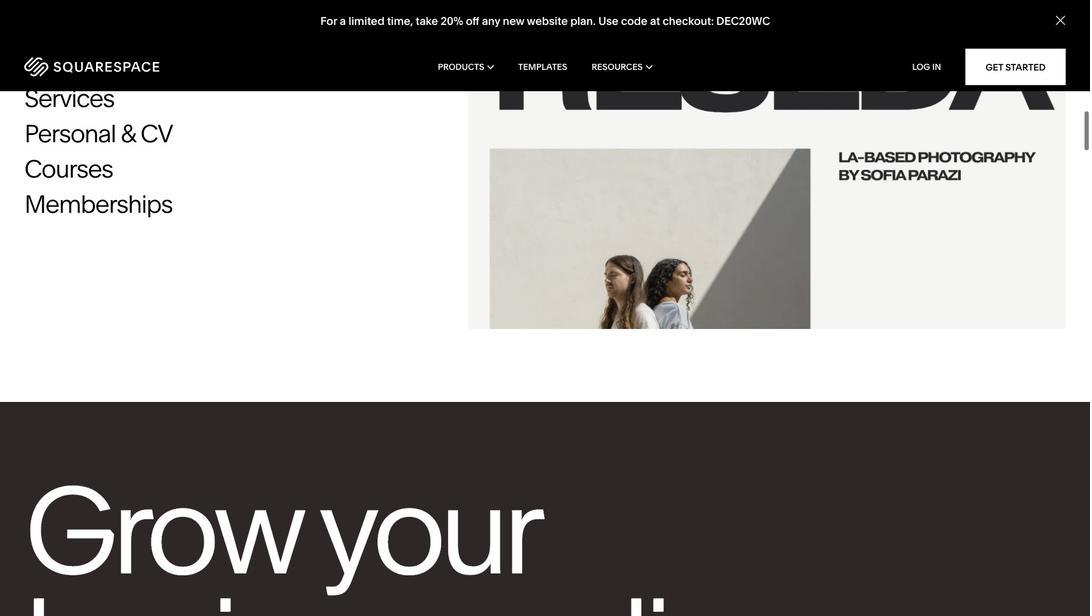 Task type: describe. For each thing, give the bounding box(es) containing it.
services link
[[24, 83, 138, 113]]

grow your business online
[[24, 458, 795, 616]]

any
[[482, 14, 500, 28]]

plan.
[[570, 14, 596, 28]]

courses link
[[24, 154, 137, 184]]

for a limited time, take 20% off any new website plan. use code at checkout: dec20wc
[[320, 14, 771, 28]]

dec20wc
[[717, 14, 771, 28]]

log             in
[[913, 61, 942, 72]]

products button
[[438, 43, 494, 91]]

courses
[[24, 154, 113, 184]]

memberships
[[24, 189, 172, 219]]

personal & cv link
[[24, 118, 197, 148]]

take
[[416, 14, 438, 28]]

personal
[[24, 118, 116, 148]]

cv
[[141, 118, 173, 148]]

get
[[986, 61, 1004, 73]]

20%
[[441, 14, 463, 28]]

use
[[598, 14, 619, 28]]

business
[[24, 569, 469, 616]]

get started link
[[966, 49, 1067, 85]]

services
[[24, 83, 114, 113]]

restaurant link
[[24, 48, 162, 78]]



Task type: locate. For each thing, give the bounding box(es) containing it.
resources button
[[592, 43, 653, 91]]

squarespace logo link
[[24, 57, 233, 77]]

log
[[913, 61, 931, 72]]

grow
[[24, 458, 299, 604]]

resources
[[592, 61, 643, 72]]

templates
[[519, 61, 568, 72]]

time,
[[387, 14, 413, 28]]

limited
[[348, 14, 384, 28]]

off
[[466, 14, 479, 28]]

new
[[503, 14, 525, 28]]

get started
[[986, 61, 1046, 73]]

restaurant services personal & cv courses memberships
[[24, 48, 173, 219]]

memberships link
[[24, 189, 197, 219]]

at
[[650, 14, 660, 28]]

templates link
[[519, 43, 568, 91]]

products
[[438, 61, 485, 72]]

a
[[340, 14, 346, 28]]

squarespace logo image
[[24, 57, 159, 77]]

checkout:
[[663, 14, 714, 28]]

started
[[1006, 61, 1046, 73]]

your
[[318, 458, 536, 604]]

online
[[491, 569, 795, 616]]

code
[[621, 14, 648, 28]]

&
[[121, 118, 136, 148]]

restaurant
[[24, 48, 137, 78]]

in
[[933, 61, 942, 72]]

for
[[320, 14, 337, 28]]

log             in link
[[913, 61, 942, 72]]

website
[[527, 14, 568, 28]]



Task type: vqa. For each thing, say whether or not it's contained in the screenshot.
SQUARESPACE LOGO link
yes



